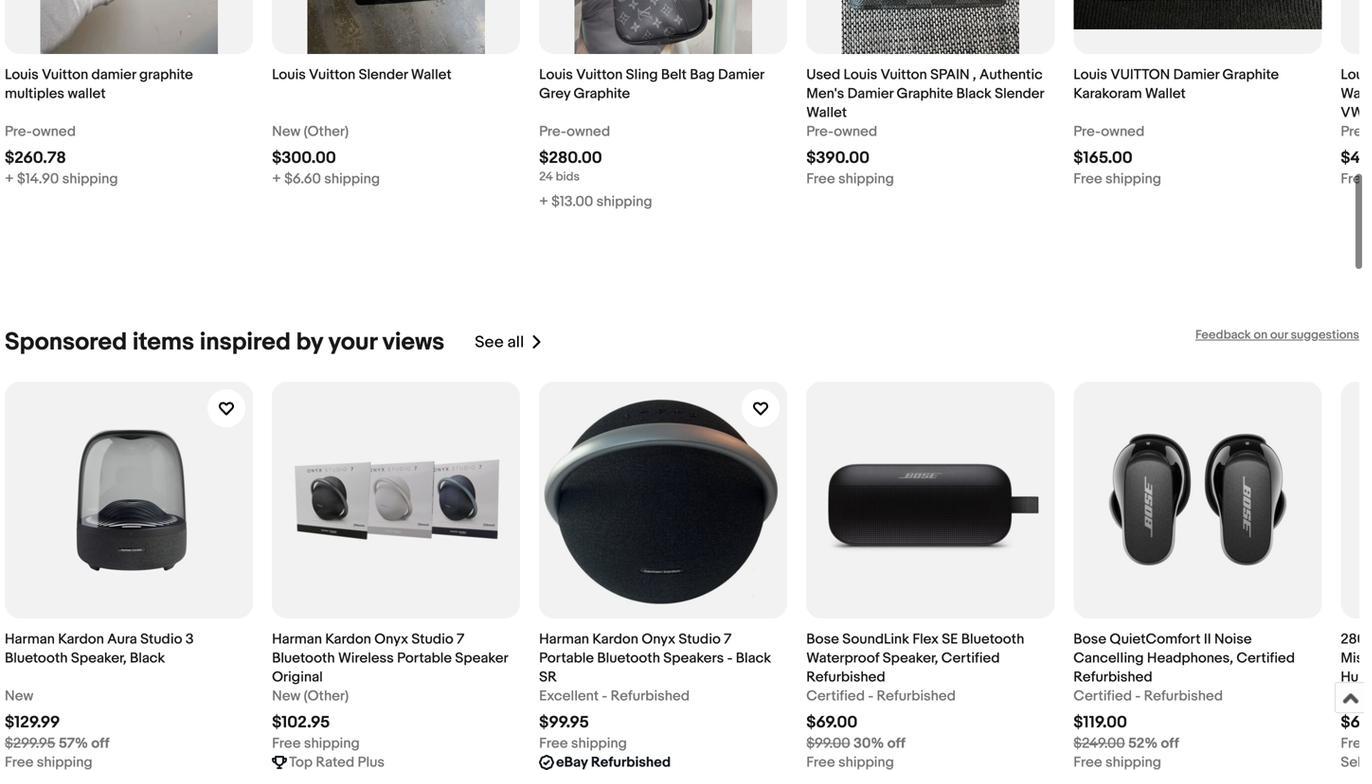 Task type: locate. For each thing, give the bounding box(es) containing it.
(other) down 'original'
[[304, 688, 349, 705]]

2 pre-owned text field from the left
[[1074, 122, 1145, 141]]

vuitton left sling
[[576, 66, 623, 83]]

louis vuitton damier graphite multiples wallet
[[5, 66, 193, 102]]

Pre-owned text field
[[806, 122, 877, 141], [1074, 122, 1145, 141]]

shipping inside the pre-owned $165.00 free shipping
[[1106, 170, 1161, 188]]

onyx for $102.95
[[374, 631, 408, 648]]

2 louis from the left
[[272, 66, 306, 83]]

pre-owned text field up $280.00 text field
[[539, 122, 610, 141]]

onyx
[[374, 631, 408, 648], [642, 631, 676, 648]]

owned up $280.00 text field
[[567, 123, 610, 140]]

-
[[727, 650, 733, 667], [602, 688, 608, 705], [868, 688, 874, 705], [1135, 688, 1141, 705]]

previous price $299.95 57% off text field
[[5, 734, 109, 753]]

free shipping text field down $165.00 text field on the right top of the page
[[1074, 170, 1161, 188]]

7 up speaker
[[457, 631, 464, 648]]

2 pre- from the left
[[539, 123, 567, 140]]

2 portable from the left
[[539, 650, 594, 667]]

1 vuitton from the left
[[42, 66, 88, 83]]

louis
[[5, 66, 39, 83], [272, 66, 306, 83], [539, 66, 573, 83], [844, 66, 878, 83], [1074, 66, 1108, 83]]

damier
[[91, 66, 136, 83]]

shipping down $165.00 text field on the right top of the page
[[1106, 170, 1161, 188]]

new
[[272, 123, 301, 140], [5, 688, 33, 705], [272, 688, 301, 705], [1341, 688, 1364, 705]]

pre- inside the pre-owned $260.78 + $14.90 shipping
[[5, 123, 32, 140]]

7
[[457, 631, 464, 648], [724, 631, 732, 648]]

refurbished
[[806, 669, 886, 686], [1074, 669, 1153, 686], [611, 688, 690, 705], [877, 688, 956, 705], [1144, 688, 1223, 705]]

New text field
[[1341, 687, 1364, 706]]

$119.00 text field
[[1074, 713, 1127, 733]]

3 owned from the left
[[834, 123, 877, 140]]

2 pre-owned text field from the left
[[539, 122, 610, 141]]

louis up multiples at the top left of page
[[5, 66, 39, 83]]

new up $129.99 text field
[[5, 688, 33, 705]]

- right "speakers"
[[727, 650, 733, 667]]

damier inside used louis vuitton spain , authentic men's damier graphite black slender wallet pre-owned $390.00 free shipping
[[848, 85, 894, 102]]

slender inside used louis vuitton spain , authentic men's damier graphite black slender wallet pre-owned $390.00 free shipping
[[995, 85, 1044, 102]]

owned for $260.78
[[32, 123, 76, 140]]

1 owned from the left
[[32, 123, 76, 140]]

1 horizontal spatial black
[[736, 650, 771, 667]]

(other) inside new (other) $300.00 + $6.60 shipping
[[304, 123, 349, 140]]

free inside harman kardon onyx studio 7 portable bluetooth speakers - black sr excellent - refurbished $99.95 free shipping
[[539, 735, 568, 752]]

kardon up wireless
[[325, 631, 371, 648]]

vuitton
[[42, 66, 88, 83], [309, 66, 356, 83], [576, 66, 623, 83], [881, 66, 927, 83]]

harman up new text box
[[5, 631, 55, 648]]

certified up $119.00 text box
[[1074, 688, 1132, 705]]

1 portable from the left
[[397, 650, 452, 667]]

0 horizontal spatial graphite
[[574, 85, 630, 102]]

3 vuitton from the left
[[576, 66, 623, 83]]

by
[[296, 328, 323, 357]]

slender
[[359, 66, 408, 83], [995, 85, 1044, 102]]

used
[[806, 66, 841, 83]]

off right 30% at bottom right
[[887, 735, 906, 752]]

grey
[[539, 85, 570, 102]]

black down aura
[[130, 650, 165, 667]]

new up $300.00
[[272, 123, 301, 140]]

louis inside used louis vuitton spain , authentic men's damier graphite black slender wallet pre-owned $390.00 free shipping
[[844, 66, 878, 83]]

$102.95 text field
[[272, 713, 330, 733]]

off inside bose quietcomfort ii noise cancelling headphones, certified refurbished certified - refurbished $119.00 $249.00 52% off
[[1161, 735, 1179, 752]]

bluetooth up new text box
[[5, 650, 68, 667]]

0 vertical spatial slender
[[359, 66, 408, 83]]

4 vuitton from the left
[[881, 66, 927, 83]]

pre-owned text field up $260.78
[[5, 122, 76, 141]]

kardon up excellent - refurbished text field
[[592, 631, 639, 648]]

pre- up $280.00 text field
[[539, 123, 567, 140]]

harman inside harman kardon onyx studio 7 bluetooth wireless portable speaker original new (other) $102.95 free shipping
[[272, 631, 322, 648]]

off inside new $129.99 $299.95 57% off
[[91, 735, 109, 752]]

1 horizontal spatial off
[[887, 735, 906, 752]]

4 louis from the left
[[844, 66, 878, 83]]

pre- up $390.00
[[806, 123, 834, 140]]

- right excellent
[[602, 688, 608, 705]]

studio inside harman kardon onyx studio 7 bluetooth wireless portable speaker original new (other) $102.95 free shipping
[[411, 631, 454, 648]]

7 inside harman kardon onyx studio 7 portable bluetooth speakers - black sr excellent - refurbished $99.95 free shipping
[[724, 631, 732, 648]]

free shipping text field down $390.00
[[806, 170, 894, 188]]

see
[[475, 332, 504, 352]]

Free shipping text field
[[272, 734, 360, 753]]

wallet
[[411, 66, 452, 83], [1145, 85, 1186, 102], [806, 104, 847, 121]]

free shipping text field down $99.95 text box
[[539, 734, 627, 753]]

0 horizontal spatial pre-owned text field
[[806, 122, 877, 141]]

$280.00 text field
[[539, 148, 602, 168]]

portable
[[397, 650, 452, 667], [539, 650, 594, 667]]

New (Other) text field
[[272, 687, 349, 706]]

1 vertical spatial wallet
[[1145, 85, 1186, 102]]

1 horizontal spatial studio
[[411, 631, 454, 648]]

owned up $260.78 text box
[[32, 123, 76, 140]]

wallet
[[68, 85, 106, 102]]

1 horizontal spatial pre-owned text field
[[1074, 122, 1145, 141]]

sponsored
[[5, 328, 127, 357]]

black inside used louis vuitton spain , authentic men's damier graphite black slender wallet pre-owned $390.00 free shipping
[[956, 85, 992, 102]]

2 horizontal spatial graphite
[[1223, 66, 1279, 83]]

shipping right $6.60
[[324, 170, 380, 188]]

feedback on our suggestions
[[1196, 328, 1360, 342]]

previous price $249.00 52% off text field
[[1074, 734, 1179, 753]]

pre- up '$165.00'
[[1074, 123, 1101, 140]]

louis up grey
[[539, 66, 573, 83]]

$6.9 text field
[[1341, 713, 1364, 733]]

$129.99 text field
[[5, 713, 60, 733]]

speaker, down flex on the right of page
[[883, 650, 938, 667]]

speaker, down aura
[[71, 650, 127, 667]]

7 up "speakers"
[[724, 631, 732, 648]]

2 horizontal spatial off
[[1161, 735, 1179, 752]]

+ down 24
[[539, 193, 548, 210]]

previous price $99.00 30% off text field
[[806, 734, 906, 753]]

harman inside harman kardon aura studio 3 bluetooth speaker, black
[[5, 631, 55, 648]]

3 pre- from the left
[[806, 123, 834, 140]]

off inside bose soundlink flex se bluetooth waterproof speaker, certified refurbished certified - refurbished $69.00 $99.00 30% off
[[887, 735, 906, 752]]

harman kardon onyx studio 7 bluetooth wireless portable speaker original new (other) $102.95 free shipping
[[272, 631, 508, 752]]

bose inside bose soundlink flex se bluetooth waterproof speaker, certified refurbished certified - refurbished $69.00 $99.00 30% off
[[806, 631, 839, 648]]

$260.78 text field
[[5, 148, 66, 168]]

$41 text field
[[1341, 148, 1364, 168]]

1 pre-owned text field from the left
[[5, 122, 76, 141]]

1 harman from the left
[[5, 631, 55, 648]]

$260.78
[[5, 148, 66, 168]]

graphite inside used louis vuitton spain , authentic men's damier graphite black slender wallet pre-owned $390.00 free shipping
[[897, 85, 953, 102]]

views
[[382, 328, 445, 357]]

$390.00 text field
[[806, 148, 870, 168]]

refurbished down flex on the right of page
[[877, 688, 956, 705]]

damier right men's
[[848, 85, 894, 102]]

speaker, for harman kardon aura studio 3 bluetooth speaker, black
[[71, 650, 127, 667]]

- inside bose soundlink flex se bluetooth waterproof speaker, certified refurbished certified - refurbished $69.00 $99.00 30% off
[[868, 688, 874, 705]]

1 horizontal spatial speaker,
[[883, 650, 938, 667]]

vuitton left spain
[[881, 66, 927, 83]]

+ inside new (other) $300.00 + $6.60 shipping
[[272, 170, 281, 188]]

1 horizontal spatial 7
[[724, 631, 732, 648]]

+ left $14.90
[[5, 170, 14, 188]]

owned
[[32, 123, 76, 140], [567, 123, 610, 140], [834, 123, 877, 140], [1101, 123, 1145, 140]]

0 vertical spatial (other)
[[304, 123, 349, 140]]

2 horizontal spatial +
[[539, 193, 548, 210]]

free down $99.95 text box
[[539, 735, 568, 752]]

1 horizontal spatial kardon
[[325, 631, 371, 648]]

3 louis from the left
[[539, 66, 573, 83]]

loui pre- $41 free
[[1341, 66, 1364, 188]]

certified down noise
[[1237, 650, 1295, 667]]

louis for $300.00
[[272, 66, 306, 83]]

pre- up $260.78 text box
[[5, 123, 32, 140]]

2 horizontal spatial wallet
[[1145, 85, 1186, 102]]

3 off from the left
[[1161, 735, 1179, 752]]

2 (other) from the top
[[304, 688, 349, 705]]

Pre- text field
[[1341, 122, 1364, 141]]

$300.00
[[272, 148, 336, 168]]

graphite
[[1223, 66, 1279, 83], [574, 85, 630, 102], [897, 85, 953, 102]]

kardon inside harman kardon onyx studio 7 portable bluetooth speakers - black sr excellent - refurbished $99.95 free shipping
[[592, 631, 639, 648]]

black inside harman kardon aura studio 3 bluetooth speaker, black
[[130, 650, 165, 667]]

kardon for $99.95
[[592, 631, 639, 648]]

See all text field
[[475, 332, 524, 352]]

multiples
[[5, 85, 64, 102]]

pre-owned text field up $165.00 text field on the right top of the page
[[1074, 122, 1145, 141]]

2 horizontal spatial kardon
[[592, 631, 639, 648]]

1 (other) from the top
[[304, 123, 349, 140]]

vuitton up wallet
[[42, 66, 88, 83]]

1 speaker, from the left
[[71, 650, 127, 667]]

1 7 from the left
[[457, 631, 464, 648]]

free inside the pre-owned $165.00 free shipping
[[1074, 170, 1102, 188]]

2 horizontal spatial black
[[956, 85, 992, 102]]

louis inside louis vuitton damier graphite karakoram wallet
[[1074, 66, 1108, 83]]

louis up new (other) text field
[[272, 66, 306, 83]]

off right 57%
[[91, 735, 109, 752]]

spain
[[930, 66, 970, 83]]

$129.99
[[5, 713, 60, 733]]

2 bose from the left
[[1074, 631, 1107, 648]]

bose up cancelling
[[1074, 631, 1107, 648]]

portable inside harman kardon onyx studio 7 portable bluetooth speakers - black sr excellent - refurbished $99.95 free shipping
[[539, 650, 594, 667]]

1 vertical spatial slender
[[995, 85, 1044, 102]]

1 bose from the left
[[806, 631, 839, 648]]

1 horizontal spatial graphite
[[897, 85, 953, 102]]

- down waterproof
[[868, 688, 874, 705]]

1 horizontal spatial wallet
[[806, 104, 847, 121]]

black down ,
[[956, 85, 992, 102]]

speaker, inside harman kardon aura studio 3 bluetooth speaker, black
[[71, 650, 127, 667]]

black right "speakers"
[[736, 650, 771, 667]]

52%
[[1129, 735, 1158, 752]]

$6.9
[[1341, 713, 1364, 733]]

bluetooth right se
[[961, 631, 1024, 648]]

our
[[1270, 328, 1288, 342]]

+ inside the pre-owned $260.78 + $14.90 shipping
[[5, 170, 14, 188]]

onyx inside harman kardon onyx studio 7 portable bluetooth speakers - black sr excellent - refurbished $99.95 free shipping
[[642, 631, 676, 648]]

louis up karakoram
[[1074, 66, 1108, 83]]

new down 'original'
[[272, 688, 301, 705]]

flex
[[913, 631, 939, 648]]

damier inside louis vuitton sling belt bag damier grey graphite
[[718, 66, 764, 83]]

your
[[328, 328, 377, 357]]

0 horizontal spatial free shipping text field
[[539, 734, 627, 753]]

damier
[[718, 66, 764, 83], [1173, 66, 1219, 83], [848, 85, 894, 102]]

shipping right $14.90
[[62, 170, 118, 188]]

items
[[132, 328, 194, 357]]

black inside harman kardon onyx studio 7 portable bluetooth speakers - black sr excellent - refurbished $99.95 free shipping
[[736, 650, 771, 667]]

pre-owned $280.00 24 bids + $13.00 shipping
[[539, 123, 652, 210]]

owned up "$390.00" text box
[[834, 123, 877, 140]]

- inside bose quietcomfort ii noise cancelling headphones, certified refurbished certified - refurbished $119.00 $249.00 52% off
[[1135, 688, 1141, 705]]

bluetooth up 'original'
[[272, 650, 335, 667]]

kardon
[[58, 631, 104, 648], [325, 631, 371, 648], [592, 631, 639, 648]]

headphones,
[[1147, 650, 1233, 667]]

3 kardon from the left
[[592, 631, 639, 648]]

shipping down $99.95
[[571, 735, 627, 752]]

refurbished down "speakers"
[[611, 688, 690, 705]]

2 vuitton from the left
[[309, 66, 356, 83]]

inspired
[[200, 328, 291, 357]]

harman
[[5, 631, 55, 648], [272, 631, 322, 648], [539, 631, 589, 648]]

black
[[956, 85, 992, 102], [130, 650, 165, 667], [736, 650, 771, 667]]

speaker, inside bose soundlink flex se bluetooth waterproof speaker, certified refurbished certified - refurbished $69.00 $99.00 30% off
[[883, 650, 938, 667]]

(other) inside harman kardon onyx studio 7 bluetooth wireless portable speaker original new (other) $102.95 free shipping
[[304, 688, 349, 705]]

free down $6.9 text field
[[1341, 735, 1364, 752]]

+ $6.60 shipping text field
[[272, 170, 380, 188]]

0 horizontal spatial onyx
[[374, 631, 408, 648]]

bose soundlink flex se bluetooth waterproof speaker, certified refurbished certified - refurbished $69.00 $99.00 30% off
[[806, 631, 1024, 752]]

studio
[[140, 631, 182, 648], [411, 631, 454, 648], [679, 631, 721, 648]]

1 onyx from the left
[[374, 631, 408, 648]]

$99.95 text field
[[539, 713, 589, 733]]

None text field
[[5, 753, 93, 770], [556, 753, 671, 770], [1074, 753, 1161, 770], [5, 753, 93, 770], [556, 753, 671, 770], [1074, 753, 1161, 770]]

new inside new (other) $300.00 + $6.60 shipping
[[272, 123, 301, 140]]

bluetooth inside bose soundlink flex se bluetooth waterproof speaker, certified refurbished certified - refurbished $69.00 $99.00 30% off
[[961, 631, 1024, 648]]

free shipping text field for $390.00
[[806, 170, 894, 188]]

2 horizontal spatial studio
[[679, 631, 721, 648]]

1 horizontal spatial onyx
[[642, 631, 676, 648]]

shipping down the $102.95
[[304, 735, 360, 752]]

onyx up "speakers"
[[642, 631, 676, 648]]

free shipping text field for $99.95
[[539, 734, 627, 753]]

1 horizontal spatial pre-owned text field
[[539, 122, 610, 141]]

$390.00
[[806, 148, 870, 168]]

2 horizontal spatial free shipping text field
[[1074, 170, 1161, 188]]

1 louis from the left
[[5, 66, 39, 83]]

pre- for $165.00
[[1074, 123, 1101, 140]]

harman up sr
[[539, 631, 589, 648]]

5 louis from the left
[[1074, 66, 1108, 83]]

free down $102.95 text field
[[272, 735, 301, 752]]

free down '$165.00'
[[1074, 170, 1102, 188]]

0 horizontal spatial bose
[[806, 631, 839, 648]]

3 studio from the left
[[679, 631, 721, 648]]

free inside harman kardon onyx studio 7 bluetooth wireless portable speaker original new (other) $102.95 free shipping
[[272, 735, 301, 752]]

1 horizontal spatial harman
[[272, 631, 322, 648]]

damier right bag at the top right
[[718, 66, 764, 83]]

speaker,
[[71, 650, 127, 667], [883, 650, 938, 667]]

2 horizontal spatial damier
[[1173, 66, 1219, 83]]

+ $13.00 shipping text field
[[539, 192, 652, 211]]

1 pre- from the left
[[5, 123, 32, 140]]

owned inside the pre-owned $260.78 + $14.90 shipping
[[32, 123, 76, 140]]

owned inside the pre-owned $165.00 free shipping
[[1101, 123, 1145, 140]]

damier right vuitton
[[1173, 66, 1219, 83]]

Free text field
[[1341, 734, 1364, 753]]

2 kardon from the left
[[325, 631, 371, 648]]

1 horizontal spatial free shipping text field
[[806, 170, 894, 188]]

noise
[[1215, 631, 1252, 648]]

2 off from the left
[[887, 735, 906, 752]]

harman kardon onyx studio 7 portable bluetooth speakers - black sr excellent - refurbished $99.95 free shipping
[[539, 631, 771, 752]]

0 horizontal spatial harman
[[5, 631, 55, 648]]

kardon left aura
[[58, 631, 104, 648]]

pre- up $41
[[1341, 123, 1364, 140]]

bose inside bose quietcomfort ii noise cancelling headphones, certified refurbished certified - refurbished $119.00 $249.00 52% off
[[1074, 631, 1107, 648]]

pre- inside used louis vuitton spain , authentic men's damier graphite black slender wallet pre-owned $390.00 free shipping
[[806, 123, 834, 140]]

free down "$390.00" text box
[[806, 170, 835, 188]]

(other)
[[304, 123, 349, 140], [304, 688, 349, 705]]

280 new $6.9 free
[[1341, 631, 1364, 752]]

louis inside louis vuitton sling belt bag damier grey graphite
[[539, 66, 573, 83]]

bluetooth inside harman kardon onyx studio 7 portable bluetooth speakers - black sr excellent - refurbished $99.95 free shipping
[[597, 650, 660, 667]]

2 horizontal spatial harman
[[539, 631, 589, 648]]

kardon for $102.95
[[325, 631, 371, 648]]

$165.00 text field
[[1074, 148, 1133, 168]]

+
[[5, 170, 14, 188], [272, 170, 281, 188], [539, 193, 548, 210]]

bluetooth inside harman kardon aura studio 3 bluetooth speaker, black
[[5, 650, 68, 667]]

pre- inside the pre-owned $165.00 free shipping
[[1074, 123, 1101, 140]]

1 horizontal spatial bose
[[1074, 631, 1107, 648]]

2 studio from the left
[[411, 631, 454, 648]]

off right 52%
[[1161, 735, 1179, 752]]

pre-owned text field up "$390.00" text box
[[806, 122, 877, 141]]

kardon inside harman kardon onyx studio 7 bluetooth wireless portable speaker original new (other) $102.95 free shipping
[[325, 631, 371, 648]]

0 horizontal spatial portable
[[397, 650, 452, 667]]

0 horizontal spatial damier
[[718, 66, 764, 83]]

vuitton up new (other) text field
[[309, 66, 356, 83]]

portable up sr
[[539, 650, 594, 667]]

7 for $102.95
[[457, 631, 464, 648]]

2 onyx from the left
[[642, 631, 676, 648]]

0 horizontal spatial speaker,
[[71, 650, 127, 667]]

louis inside louis vuitton damier graphite multiples wallet
[[5, 66, 39, 83]]

1 horizontal spatial +
[[272, 170, 281, 188]]

certified
[[942, 650, 1000, 667], [1237, 650, 1295, 667], [806, 688, 865, 705], [1074, 688, 1132, 705]]

pre- inside pre-owned $280.00 24 bids + $13.00 shipping
[[539, 123, 567, 140]]

studio inside harman kardon onyx studio 7 portable bluetooth speakers - black sr excellent - refurbished $99.95 free shipping
[[679, 631, 721, 648]]

Free shipping text field
[[806, 170, 894, 188], [1074, 170, 1161, 188], [539, 734, 627, 753]]

3 harman from the left
[[539, 631, 589, 648]]

1 kardon from the left
[[58, 631, 104, 648]]

(other) up $300.00 "text box" on the left top of page
[[304, 123, 349, 140]]

0 horizontal spatial studio
[[140, 631, 182, 648]]

vuitton inside louis vuitton damier graphite multiples wallet
[[42, 66, 88, 83]]

1 horizontal spatial portable
[[539, 650, 594, 667]]

57%
[[59, 735, 88, 752]]

0 horizontal spatial kardon
[[58, 631, 104, 648]]

1 vertical spatial (other)
[[304, 688, 349, 705]]

owned up $165.00 text field on the right top of the page
[[1101, 123, 1145, 140]]

2 vertical spatial wallet
[[806, 104, 847, 121]]

portable left speaker
[[397, 650, 452, 667]]

4 owned from the left
[[1101, 123, 1145, 140]]

bluetooth
[[961, 631, 1024, 648], [5, 650, 68, 667], [272, 650, 335, 667], [597, 650, 660, 667]]

onyx up wireless
[[374, 631, 408, 648]]

authentic
[[980, 66, 1043, 83]]

bose
[[806, 631, 839, 648], [1074, 631, 1107, 648]]

shipping right "$13.00"
[[597, 193, 652, 210]]

1 horizontal spatial damier
[[848, 85, 894, 102]]

- up 52%
[[1135, 688, 1141, 705]]

certified down se
[[942, 650, 1000, 667]]

feedback on our suggestions link
[[1196, 328, 1360, 342]]

pre-
[[5, 123, 32, 140], [539, 123, 567, 140], [806, 123, 834, 140], [1074, 123, 1101, 140], [1341, 123, 1364, 140]]

0 horizontal spatial off
[[91, 735, 109, 752]]

0 horizontal spatial 7
[[457, 631, 464, 648]]

sling
[[626, 66, 658, 83]]

$99.95
[[539, 713, 589, 733]]

bluetooth inside harman kardon onyx studio 7 bluetooth wireless portable speaker original new (other) $102.95 free shipping
[[272, 650, 335, 667]]

7 inside harman kardon onyx studio 7 bluetooth wireless portable speaker original new (other) $102.95 free shipping
[[457, 631, 464, 648]]

pre- for $280.00
[[539, 123, 567, 140]]

studio inside harman kardon aura studio 3 bluetooth speaker, black
[[140, 631, 182, 648]]

Pre-owned text field
[[5, 122, 76, 141], [539, 122, 610, 141]]

2 7 from the left
[[724, 631, 732, 648]]

graphite inside louis vuitton damier graphite karakoram wallet
[[1223, 66, 1279, 83]]

$249.00
[[1074, 735, 1125, 752]]

onyx inside harman kardon onyx studio 7 bluetooth wireless portable speaker original new (other) $102.95 free shipping
[[374, 631, 408, 648]]

2 owned from the left
[[567, 123, 610, 140]]

refurbished inside harman kardon onyx studio 7 portable bluetooth speakers - black sr excellent - refurbished $99.95 free shipping
[[611, 688, 690, 705]]

0 horizontal spatial +
[[5, 170, 14, 188]]

shipping inside harman kardon onyx studio 7 bluetooth wireless portable speaker original new (other) $102.95 free shipping
[[304, 735, 360, 752]]

2 speaker, from the left
[[883, 650, 938, 667]]

harman inside harman kardon onyx studio 7 portable bluetooth speakers - black sr excellent - refurbished $99.95 free shipping
[[539, 631, 589, 648]]

None text field
[[289, 753, 385, 770], [806, 753, 894, 770], [1341, 753, 1364, 770], [289, 753, 385, 770], [806, 753, 894, 770], [1341, 753, 1364, 770]]

bose up waterproof
[[806, 631, 839, 648]]

vuitton for $260.78
[[42, 66, 88, 83]]

2 harman from the left
[[272, 631, 322, 648]]

vuitton inside used louis vuitton spain , authentic men's damier graphite black slender wallet pre-owned $390.00 free shipping
[[881, 66, 927, 83]]

shipping down $390.00
[[838, 170, 894, 188]]

0 horizontal spatial wallet
[[411, 66, 452, 83]]

harman up 'original'
[[272, 631, 322, 648]]

0 horizontal spatial black
[[130, 650, 165, 667]]

owned for $280.00
[[567, 123, 610, 140]]

0 horizontal spatial pre-owned text field
[[5, 122, 76, 141]]

off
[[91, 735, 109, 752], [887, 735, 906, 752], [1161, 735, 1179, 752]]

Free text field
[[1341, 170, 1364, 188]]

black for $99.95
[[736, 650, 771, 667]]

louis right used
[[844, 66, 878, 83]]

1 studio from the left
[[140, 631, 182, 648]]

speakers
[[663, 650, 724, 667]]

free
[[806, 170, 835, 188], [1074, 170, 1102, 188], [1341, 170, 1364, 188], [272, 735, 301, 752], [539, 735, 568, 752], [1341, 735, 1364, 752]]

vuitton inside louis vuitton sling belt bag damier grey graphite
[[576, 66, 623, 83]]

1 pre-owned text field from the left
[[806, 122, 877, 141]]

1 horizontal spatial slender
[[995, 85, 1044, 102]]

quietcomfort
[[1110, 631, 1201, 648]]

+ left $6.60
[[272, 170, 281, 188]]

0 horizontal spatial slender
[[359, 66, 408, 83]]

+ $14.90 shipping text field
[[5, 170, 118, 188]]

1 off from the left
[[91, 735, 109, 752]]

wallet inside louis vuitton damier graphite karakoram wallet
[[1145, 85, 1186, 102]]

bluetooth up excellent - refurbished text field
[[597, 650, 660, 667]]

4 pre- from the left
[[1074, 123, 1101, 140]]

Certified - Refurbished text field
[[1074, 687, 1223, 706]]

owned inside pre-owned $280.00 24 bids + $13.00 shipping
[[567, 123, 610, 140]]



Task type: vqa. For each thing, say whether or not it's contained in the screenshot.
the left PRICE
no



Task type: describe. For each thing, give the bounding box(es) containing it.
5 pre- from the left
[[1341, 123, 1364, 140]]

pre-owned $260.78 + $14.90 shipping
[[5, 123, 118, 188]]

harman for $99.95
[[539, 631, 589, 648]]

$119.00
[[1074, 713, 1127, 733]]

excellent
[[539, 688, 599, 705]]

onyx for -
[[642, 631, 676, 648]]

Certified - Refurbished text field
[[806, 687, 956, 706]]

used louis vuitton spain , authentic men's damier graphite black slender wallet pre-owned $390.00 free shipping
[[806, 66, 1044, 188]]

graphite
[[139, 66, 193, 83]]

harman for $102.95
[[272, 631, 322, 648]]

sponsored items inspired by your views
[[5, 328, 445, 357]]

24
[[539, 170, 553, 184]]

graphite inside louis vuitton sling belt bag damier grey graphite
[[574, 85, 630, 102]]

New text field
[[5, 687, 33, 706]]

on
[[1254, 328, 1268, 342]]

pre-owned text field for $280.00
[[539, 122, 610, 141]]

all
[[507, 332, 524, 352]]

pre-owned text field for $390.00
[[806, 122, 877, 141]]

0 vertical spatial wallet
[[411, 66, 452, 83]]

pre-owned text field for $260.78
[[5, 122, 76, 141]]

280
[[1341, 631, 1364, 648]]

louis vuitton sling belt bag damier grey graphite
[[539, 66, 764, 102]]

bose for $119.00
[[1074, 631, 1107, 648]]

+ for $260.78
[[5, 170, 14, 188]]

shipping inside the pre-owned $260.78 + $14.90 shipping
[[62, 170, 118, 188]]

portable inside harman kardon onyx studio 7 bluetooth wireless portable speaker original new (other) $102.95 free shipping
[[397, 650, 452, 667]]

harman kardon aura studio 3 bluetooth speaker, black
[[5, 631, 194, 667]]

$13.00
[[552, 193, 593, 210]]

kardon inside harman kardon aura studio 3 bluetooth speaker, black
[[58, 631, 104, 648]]

black for $390.00
[[956, 85, 992, 102]]

Excellent - Refurbished text field
[[539, 687, 690, 706]]

bids
[[556, 170, 580, 184]]

studio for $102.95
[[411, 631, 454, 648]]

louis for $260.78
[[5, 66, 39, 83]]

ii
[[1204, 631, 1211, 648]]

damier inside louis vuitton damier graphite karakoram wallet
[[1173, 66, 1219, 83]]

new (other) $300.00 + $6.60 shipping
[[272, 123, 380, 188]]

aura
[[107, 631, 137, 648]]

pre- for $260.78
[[5, 123, 32, 140]]

30%
[[854, 735, 884, 752]]

$280.00
[[539, 148, 602, 168]]

waterproof
[[806, 650, 880, 667]]

sr
[[539, 669, 557, 686]]

free shipping text field for $165.00
[[1074, 170, 1161, 188]]

feedback
[[1196, 328, 1251, 342]]

se
[[942, 631, 958, 648]]

$69.00 text field
[[806, 713, 858, 733]]

7 for -
[[724, 631, 732, 648]]

louis vuitton damier graphite karakoram wallet
[[1074, 66, 1279, 102]]

$69.00
[[806, 713, 858, 733]]

owned for $165.00
[[1101, 123, 1145, 140]]

shipping inside pre-owned $280.00 24 bids + $13.00 shipping
[[597, 193, 652, 210]]

speaker
[[455, 650, 508, 667]]

vuitton for $280.00
[[576, 66, 623, 83]]

+ inside pre-owned $280.00 24 bids + $13.00 shipping
[[539, 193, 548, 210]]

new $129.99 $299.95 57% off
[[5, 688, 109, 752]]

shipping inside new (other) $300.00 + $6.60 shipping
[[324, 170, 380, 188]]

louis vuitton slender wallet
[[272, 66, 452, 83]]

3
[[186, 631, 194, 648]]

+ for $300.00
[[272, 170, 281, 188]]

suggestions
[[1291, 328, 1360, 342]]

see all link
[[475, 328, 543, 357]]

certified up $69.00 text field
[[806, 688, 865, 705]]

bose quietcomfort ii noise cancelling headphones, certified refurbished certified - refurbished $119.00 $249.00 52% off
[[1074, 631, 1295, 752]]

$99.00
[[806, 735, 850, 752]]

studio for $99.95
[[679, 631, 721, 648]]

louis for $280.00
[[539, 66, 573, 83]]

$14.90
[[17, 170, 59, 188]]

24 bids text field
[[539, 170, 580, 184]]

bag
[[690, 66, 715, 83]]

refurbished down headphones,
[[1144, 688, 1223, 705]]

free down '$41' text field
[[1341, 170, 1364, 188]]

$300.00 text field
[[272, 148, 336, 168]]

belt
[[661, 66, 687, 83]]

loui
[[1341, 66, 1364, 83]]

louis for $165.00
[[1074, 66, 1108, 83]]

see all
[[475, 332, 524, 352]]

new inside new $129.99 $299.95 57% off
[[5, 688, 33, 705]]

vuitton for $300.00
[[309, 66, 356, 83]]

pre-owned $165.00 free shipping
[[1074, 123, 1161, 188]]

karakoram
[[1074, 85, 1142, 102]]

New (Other) text field
[[272, 122, 349, 141]]

speaker, for bose soundlink flex se bluetooth waterproof speaker, certified refurbished certified - refurbished $69.00 $99.00 30% off
[[883, 650, 938, 667]]

wireless
[[338, 650, 394, 667]]

$6.60
[[284, 170, 321, 188]]

original
[[272, 669, 323, 686]]

$102.95
[[272, 713, 330, 733]]

shipping inside harman kardon onyx studio 7 portable bluetooth speakers - black sr excellent - refurbished $99.95 free shipping
[[571, 735, 627, 752]]

$299.95
[[5, 735, 56, 752]]

pre-owned text field for $165.00
[[1074, 122, 1145, 141]]

soundlink
[[842, 631, 910, 648]]

men's
[[806, 85, 844, 102]]

refurbished down cancelling
[[1074, 669, 1153, 686]]

new inside harman kardon onyx studio 7 bluetooth wireless portable speaker original new (other) $102.95 free shipping
[[272, 688, 301, 705]]

vuitton
[[1111, 66, 1170, 83]]

$41
[[1341, 148, 1364, 168]]

cancelling
[[1074, 650, 1144, 667]]

,
[[973, 66, 976, 83]]

free inside used louis vuitton spain , authentic men's damier graphite black slender wallet pre-owned $390.00 free shipping
[[806, 170, 835, 188]]

owned inside used louis vuitton spain , authentic men's damier graphite black slender wallet pre-owned $390.00 free shipping
[[834, 123, 877, 140]]

refurbished down waterproof
[[806, 669, 886, 686]]

$165.00
[[1074, 148, 1133, 168]]

shipping inside used louis vuitton spain , authentic men's damier graphite black slender wallet pre-owned $390.00 free shipping
[[838, 170, 894, 188]]

wallet inside used louis vuitton spain , authentic men's damier graphite black slender wallet pre-owned $390.00 free shipping
[[806, 104, 847, 121]]

bose for refurbished
[[806, 631, 839, 648]]

new up $6.9 text field
[[1341, 688, 1364, 705]]



